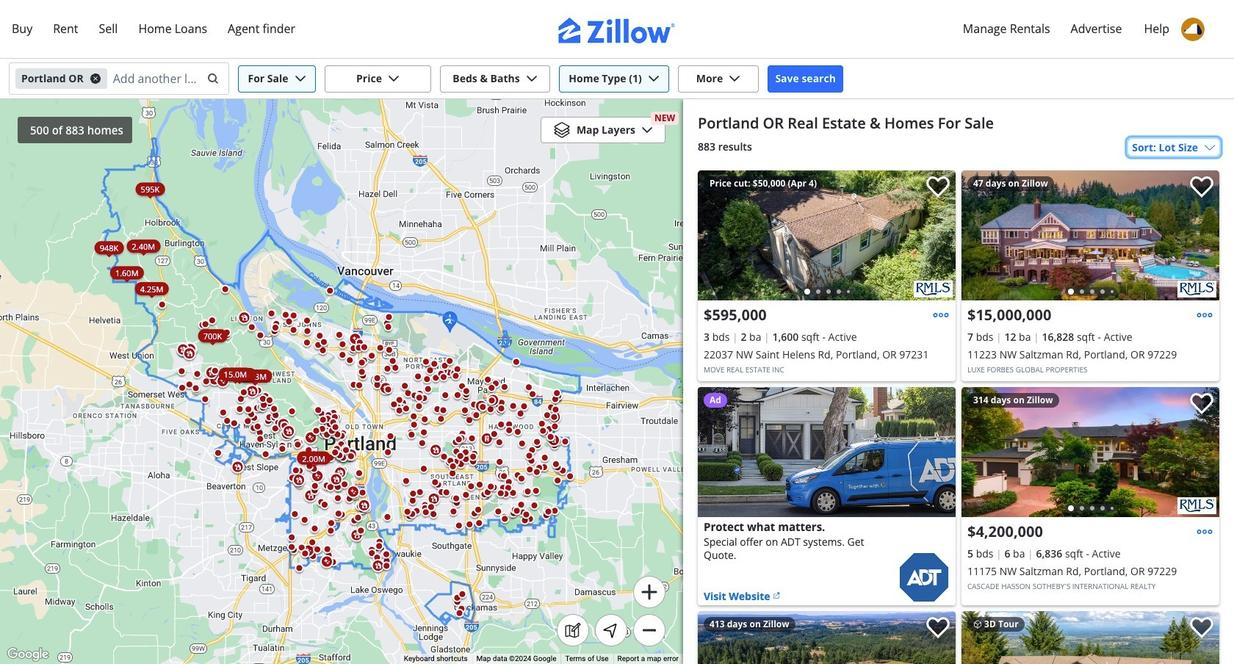 Task type: describe. For each thing, give the bounding box(es) containing it.
your profile default icon image
[[1182, 18, 1205, 41]]

main navigation
[[0, 0, 1235, 59]]

Add another location text field
[[113, 67, 198, 90]]

property images, use arrow keys to navigate, image 1 of 47 group
[[962, 387, 1220, 521]]

location outline image
[[603, 622, 620, 639]]

map region
[[0, 0, 719, 664]]

zillow logo image
[[558, 18, 676, 43]]



Task type: locate. For each thing, give the bounding box(es) containing it.
google image
[[4, 645, 52, 664]]

filters element
[[0, 59, 1235, 99]]

advertisement element
[[698, 387, 956, 606]]

remove tag image
[[89, 73, 101, 85]]

22037 nw saint helens rd, portland, or 97231 image
[[698, 170, 956, 301], [914, 281, 953, 298]]

main content
[[683, 99, 1235, 664]]

property images, use arrow keys to navigate, image 1 of 34 group
[[698, 170, 956, 304]]

map-zoom-control-buttons group
[[633, 576, 666, 647]]

11175 nw saltzman rd, portland, or 97229 image
[[962, 387, 1220, 517], [1178, 497, 1217, 514]]

11223 nw saltzman rd, portland, or 97229 image
[[962, 170, 1220, 301], [1178, 281, 1217, 298]]

clear field image
[[205, 73, 217, 85]]

property images, use arrow keys to navigate, image 1 of 46 group
[[962, 170, 1220, 304]]



Task type: vqa. For each thing, say whether or not it's contained in the screenshot.
Map region
yes



